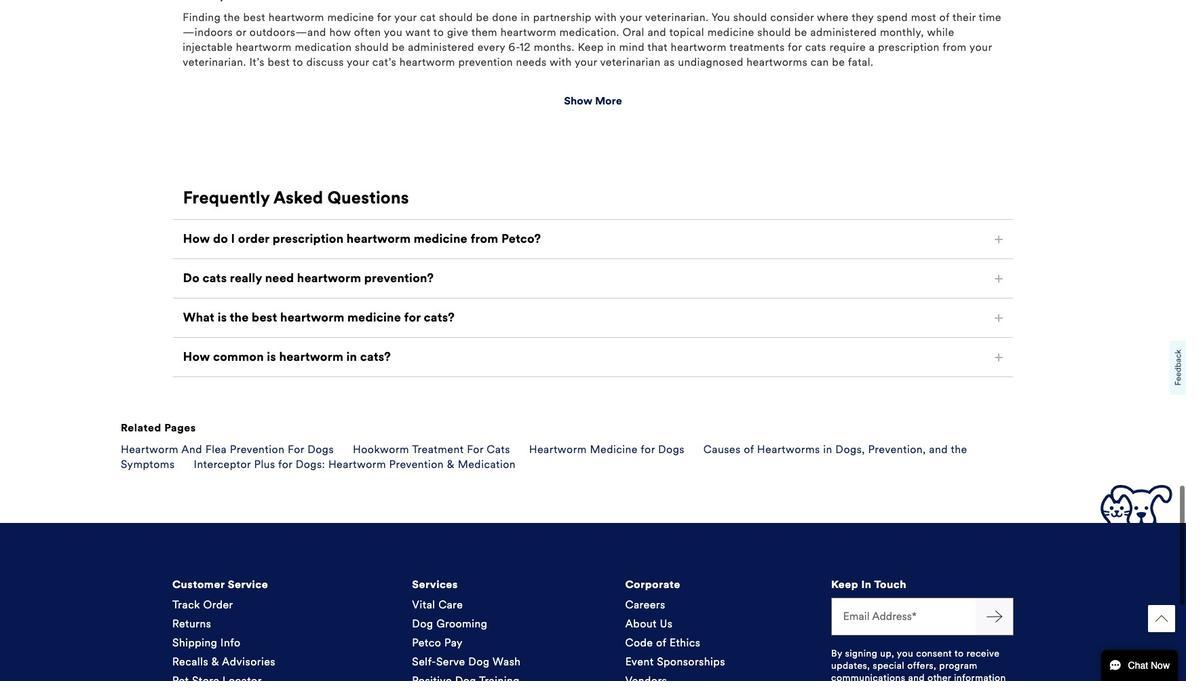 Task type: vqa. For each thing, say whether or not it's contained in the screenshot.


Task type: locate. For each thing, give the bounding box(es) containing it.
arrow right 12 button
[[976, 598, 1014, 636]]

0 vertical spatial to
[[434, 26, 444, 39]]

0 horizontal spatial with
[[550, 56, 572, 69]]

2 horizontal spatial of
[[940, 11, 950, 24]]

cats up can
[[806, 41, 827, 54]]

common
[[213, 350, 264, 365]]

best right it's at the top
[[268, 56, 290, 69]]

1 horizontal spatial with
[[595, 11, 617, 24]]

shipping info link
[[172, 637, 241, 650]]

i
[[231, 232, 235, 246]]

how do i order prescription heartworm medicine from petco?
[[183, 232, 541, 246]]

1 horizontal spatial dogs
[[658, 443, 685, 456]]

0 horizontal spatial veterinarian.
[[183, 56, 246, 69]]

cat's
[[373, 56, 397, 69]]

corporate
[[626, 579, 681, 591]]

0 vertical spatial administered
[[811, 26, 877, 39]]

of right causes at the right bottom of page
[[744, 443, 754, 456]]

the inside "causes of heartworms in dogs, prevention, and the symptoms"
[[951, 443, 968, 456]]

for
[[288, 443, 305, 456], [467, 443, 484, 456]]

1 horizontal spatial to
[[434, 26, 444, 39]]

your down medication.
[[575, 56, 598, 69]]

cats
[[806, 41, 827, 54], [203, 271, 227, 286]]

from left petco?
[[471, 232, 499, 246]]

administered down give
[[408, 41, 475, 54]]

how
[[183, 232, 210, 246], [183, 350, 210, 365]]

keep left in
[[832, 579, 859, 591]]

keep inside finding the best heartworm medicine for your cat should be done in partnership with your veterinarian. you should consider where they spend most of their time —indoors or outdoors—and how often you want to give them heartworm medication. oral and topical medicine should be administered monthly, while injectable heartworm medication should be administered every 6-12 months. keep in mind that heartworm treatments for cats require a prescription from your veterinarian. it's best to discuss your cat's heartworm prevention needs with your veterinarian as undiagnosed heartworms can be fatal.
[[578, 41, 604, 54]]

and right prevention,
[[930, 443, 948, 456]]

the up common
[[230, 310, 249, 325]]

1 vertical spatial dog
[[469, 656, 490, 669]]

1 horizontal spatial prescription
[[878, 41, 940, 54]]

1 horizontal spatial you
[[897, 648, 914, 660]]

undiagnosed
[[678, 56, 744, 69]]

how for how do i order prescription heartworm medicine from petco?
[[183, 232, 210, 246]]

and inside finding the best heartworm medicine for your cat should be done in partnership with your veterinarian. you should consider where they spend most of their time —indoors or outdoors—and how often you want to give them heartworm medication. oral and topical medicine should be administered monthly, while injectable heartworm medication should be administered every 6-12 months. keep in mind that heartworm treatments for cats require a prescription from your veterinarian. it's best to discuss your cat's heartworm prevention needs with your veterinarian as undiagnosed heartworms can be fatal.
[[648, 26, 667, 39]]

0 horizontal spatial cats
[[203, 271, 227, 286]]

and down offers,
[[909, 673, 925, 682]]

care
[[439, 599, 463, 612]]

0 vertical spatial from
[[943, 41, 967, 54]]

medicine down prevention?
[[348, 310, 401, 325]]

heartworm down questions
[[347, 232, 411, 246]]

as
[[664, 56, 675, 69]]

0 horizontal spatial prevention
[[230, 443, 285, 456]]

0 vertical spatial of
[[940, 11, 950, 24]]

2 horizontal spatial and
[[930, 443, 948, 456]]

for up dogs:
[[288, 443, 305, 456]]

frequently
[[183, 187, 270, 208]]

prevention up plus
[[230, 443, 285, 456]]

1 vertical spatial cats?
[[360, 350, 391, 365]]

cats right do
[[203, 271, 227, 286]]

causes of heartworms in dogs, prevention, and the symptoms
[[121, 443, 968, 471]]

heartworm down the do cats really need heartworm prevention?
[[280, 310, 345, 325]]

best up or
[[243, 11, 265, 24]]

ethics
[[670, 637, 701, 650]]

2 dogs from the left
[[658, 443, 685, 456]]

to down cat
[[434, 26, 444, 39]]

prescription up the do cats really need heartworm prevention?
[[273, 232, 344, 246]]

0 horizontal spatial administered
[[408, 41, 475, 54]]

2 vertical spatial of
[[657, 637, 667, 650]]

0 horizontal spatial heartworm
[[121, 443, 179, 456]]

1 horizontal spatial from
[[943, 41, 967, 54]]

—indoors
[[183, 26, 233, 39]]

0 vertical spatial prescription
[[878, 41, 940, 54]]

0 horizontal spatial &
[[212, 656, 219, 669]]

services
[[412, 579, 458, 591]]

treatments
[[730, 41, 785, 54]]

prescription down monthly,
[[878, 41, 940, 54]]

from down while
[[943, 41, 967, 54]]

prevention?
[[364, 271, 434, 286]]

1 horizontal spatial for
[[467, 443, 484, 456]]

should
[[439, 11, 473, 24], [734, 11, 768, 24], [758, 26, 792, 39], [355, 41, 389, 54]]

in left dogs,
[[824, 443, 833, 456]]

& inside the 'track order returns shipping info recalls & advisories'
[[212, 656, 219, 669]]

to
[[434, 26, 444, 39], [293, 56, 303, 69], [955, 648, 964, 660]]

2 vertical spatial to
[[955, 648, 964, 660]]

2 how from the top
[[183, 350, 210, 365]]

& for medication
[[447, 458, 455, 471]]

the up or
[[224, 11, 240, 24]]

prescription
[[878, 41, 940, 54], [273, 232, 344, 246]]

to up program
[[955, 648, 964, 660]]

heartworm medicine for dogs link
[[529, 443, 685, 456]]

discuss
[[306, 56, 344, 69]]

6-
[[509, 41, 520, 54]]

0 vertical spatial dog
[[412, 618, 434, 631]]

is right what
[[218, 310, 227, 325]]

where
[[817, 11, 849, 24]]

be down consider
[[795, 26, 808, 39]]

of inside careers about us code of ethics event sponsorships
[[657, 637, 667, 650]]

needs
[[516, 56, 547, 69]]

and inside "causes of heartworms in dogs, prevention, and the symptoms"
[[930, 443, 948, 456]]

for up medication
[[467, 443, 484, 456]]

touch
[[875, 579, 907, 591]]

be up them
[[476, 11, 489, 24]]

veterinarian.
[[645, 11, 709, 24], [183, 56, 246, 69]]

how common is heartworm in cats? link
[[183, 348, 1004, 367]]

1 vertical spatial of
[[744, 443, 754, 456]]

need
[[265, 271, 294, 286]]

to inside by signing up, you consent to receive updates, special offers, program communications and other informati
[[955, 648, 964, 660]]

done
[[492, 11, 518, 24]]

their
[[953, 11, 976, 24]]

serve
[[436, 656, 465, 669]]

vital care link
[[412, 599, 463, 612]]

1 horizontal spatial cats?
[[424, 310, 455, 325]]

by
[[832, 648, 843, 660]]

1 vertical spatial and
[[930, 443, 948, 456]]

in right done
[[521, 11, 530, 24]]

of down us
[[657, 637, 667, 650]]

0 vertical spatial with
[[595, 11, 617, 24]]

of up while
[[940, 11, 950, 24]]

or
[[236, 26, 247, 39]]

and up the that
[[648, 26, 667, 39]]

1 horizontal spatial veterinarian.
[[645, 11, 709, 24]]

0 horizontal spatial for
[[288, 443, 305, 456]]

medicine up how on the top left
[[328, 11, 374, 24]]

and inside by signing up, you consent to receive updates, special offers, program communications and other informati
[[909, 673, 925, 682]]

monthly,
[[880, 26, 925, 39]]

heartworm
[[121, 443, 179, 456], [529, 443, 587, 456], [328, 458, 386, 471]]

1 horizontal spatial of
[[744, 443, 754, 456]]

in
[[521, 11, 530, 24], [607, 41, 616, 54], [347, 350, 357, 365], [824, 443, 833, 456]]

spend
[[877, 11, 908, 24]]

recalls
[[172, 656, 208, 669]]

best
[[243, 11, 265, 24], [268, 56, 290, 69], [252, 310, 277, 325]]

1 horizontal spatial &
[[447, 458, 455, 471]]

heartworm up symptoms
[[121, 443, 179, 456]]

0 vertical spatial cats?
[[424, 310, 455, 325]]

you
[[384, 26, 403, 39], [897, 648, 914, 660]]

None email field
[[832, 598, 976, 636]]

heartworm for heartworm medicine for dogs
[[529, 443, 587, 456]]

1 horizontal spatial cats
[[806, 41, 827, 54]]

0 vertical spatial and
[[648, 26, 667, 39]]

dogs up dogs:
[[308, 443, 334, 456]]

you inside by signing up, you consent to receive updates, special offers, program communications and other informati
[[897, 648, 914, 660]]

1 horizontal spatial keep
[[832, 579, 859, 591]]

returns
[[172, 618, 211, 631]]

0 vertical spatial veterinarian.
[[645, 11, 709, 24]]

heartworm left medicine
[[529, 443, 587, 456]]

how left the do
[[183, 232, 210, 246]]

code of ethics link
[[626, 637, 701, 650]]

2 vertical spatial the
[[951, 443, 968, 456]]

you left want
[[384, 26, 403, 39]]

prevention down hookworm treatment for cats link
[[389, 458, 444, 471]]

for right plus
[[278, 458, 293, 471]]

1 vertical spatial to
[[293, 56, 303, 69]]

how
[[330, 26, 351, 39]]

in
[[862, 579, 872, 591]]

0 horizontal spatial dogs
[[308, 443, 334, 456]]

with down months. at left top
[[550, 56, 572, 69]]

heartworms
[[747, 56, 808, 69]]

track order link
[[172, 599, 233, 612]]

the right prevention,
[[951, 443, 968, 456]]

1 vertical spatial is
[[267, 350, 276, 365]]

a
[[869, 41, 875, 54]]

heartworm medicine for dogs
[[529, 443, 685, 456]]

dog down vital
[[412, 618, 434, 631]]

petco?
[[502, 232, 541, 246]]

veterinarian. down injectable
[[183, 56, 246, 69]]

be
[[476, 11, 489, 24], [795, 26, 808, 39], [392, 41, 405, 54], [833, 56, 845, 69]]

1 vertical spatial the
[[230, 310, 249, 325]]

0 horizontal spatial keep
[[578, 41, 604, 54]]

0 horizontal spatial from
[[471, 232, 499, 246]]

heartworm up 12 at top
[[501, 26, 557, 39]]

0 horizontal spatial to
[[293, 56, 303, 69]]

you inside finding the best heartworm medicine for your cat should be done in partnership with your veterinarian. you should consider where they spend most of their time —indoors or outdoors—and how often you want to give them heartworm medication. oral and topical medicine should be administered monthly, while injectable heartworm medication should be administered every 6-12 months. keep in mind that heartworm treatments for cats require a prescription from your veterinarian. it's best to discuss your cat's heartworm prevention needs with your veterinarian as undiagnosed heartworms can be fatal.
[[384, 26, 403, 39]]

1 vertical spatial keep
[[832, 579, 859, 591]]

0 vertical spatial keep
[[578, 41, 604, 54]]

pay
[[445, 637, 463, 650]]

1 vertical spatial best
[[268, 56, 290, 69]]

0 vertical spatial cats
[[806, 41, 827, 54]]

dogs left causes at the right bottom of page
[[658, 443, 685, 456]]

0 horizontal spatial is
[[218, 310, 227, 325]]

for down prevention?
[[404, 310, 421, 325]]

2 vertical spatial and
[[909, 673, 925, 682]]

1 horizontal spatial dog
[[469, 656, 490, 669]]

interceptor plus for dogs: heartworm prevention & medication
[[194, 458, 516, 471]]

& down treatment
[[447, 458, 455, 471]]

for up often
[[377, 11, 392, 24]]

order
[[203, 599, 233, 612]]

returns link
[[172, 618, 211, 631]]

1 how from the top
[[183, 232, 210, 246]]

event sponsorships link
[[626, 656, 726, 669]]

2 for from the left
[[467, 443, 484, 456]]

often
[[354, 26, 381, 39]]

you right up,
[[897, 648, 914, 660]]

heartworm down what is the best heartworm medicine for cats?
[[279, 350, 344, 365]]

submit email address image
[[987, 609, 1003, 625]]

what is the best heartworm medicine for cats? link
[[183, 309, 1004, 327]]

mind
[[620, 41, 645, 54]]

1 vertical spatial veterinarian.
[[183, 56, 246, 69]]

1 vertical spatial administered
[[408, 41, 475, 54]]

0 horizontal spatial you
[[384, 26, 403, 39]]

0 vertical spatial prevention
[[230, 443, 285, 456]]

for
[[377, 11, 392, 24], [788, 41, 803, 54], [404, 310, 421, 325], [641, 443, 655, 456], [278, 458, 293, 471]]

1 horizontal spatial and
[[909, 673, 925, 682]]

0 horizontal spatial and
[[648, 26, 667, 39]]

is right common
[[267, 350, 276, 365]]

0 horizontal spatial of
[[657, 637, 667, 650]]

how down what
[[183, 350, 210, 365]]

show
[[564, 94, 593, 107]]

2 horizontal spatial to
[[955, 648, 964, 660]]

heartworm down hookworm
[[328, 458, 386, 471]]

petco
[[412, 637, 442, 650]]

cats
[[487, 443, 510, 456]]

12
[[520, 41, 531, 54]]

in left mind
[[607, 41, 616, 54]]

medicine
[[328, 11, 374, 24], [708, 26, 755, 39], [414, 232, 468, 246], [348, 310, 401, 325]]

& down shipping info link
[[212, 656, 219, 669]]

1 vertical spatial prescription
[[273, 232, 344, 246]]

cat
[[420, 11, 436, 24]]

styled arrow button link
[[1149, 606, 1176, 633]]

2 horizontal spatial heartworm
[[529, 443, 587, 456]]

0 vertical spatial &
[[447, 458, 455, 471]]

is
[[218, 310, 227, 325], [267, 350, 276, 365]]

1 dogs from the left
[[308, 443, 334, 456]]

vital care dog grooming petco pay self-serve dog wash
[[412, 599, 521, 669]]

your up want
[[394, 11, 417, 24]]

interceptor plus for dogs: heartworm prevention & medication link
[[194, 458, 516, 471]]

0 vertical spatial the
[[224, 11, 240, 24]]

communications
[[832, 673, 906, 682]]

administered up require
[[811, 26, 877, 39]]

0 vertical spatial best
[[243, 11, 265, 24]]

topical
[[670, 26, 705, 39]]

2 vertical spatial best
[[252, 310, 277, 325]]

service
[[228, 579, 268, 591]]

with
[[595, 11, 617, 24], [550, 56, 572, 69]]

to left the discuss
[[293, 56, 303, 69]]

1 vertical spatial &
[[212, 656, 219, 669]]

advisories
[[222, 656, 276, 669]]

veterinarian. up topical
[[645, 11, 709, 24]]

1 vertical spatial how
[[183, 350, 210, 365]]

your up the oral on the top right
[[620, 11, 643, 24]]

1 vertical spatial cats
[[203, 271, 227, 286]]

1 vertical spatial prevention
[[389, 458, 444, 471]]

medication.
[[560, 26, 620, 39]]

customer service
[[172, 579, 268, 591]]

self-serve dog wash link
[[412, 656, 521, 669]]

best down 'need' at left top
[[252, 310, 277, 325]]

prescription inside finding the best heartworm medicine for your cat should be done in partnership with your veterinarian. you should consider where they spend most of their time —indoors or outdoors—and how often you want to give them heartworm medication. oral and topical medicine should be administered monthly, while injectable heartworm medication should be administered every 6-12 months. keep in mind that heartworm treatments for cats require a prescription from your veterinarian. it's best to discuss your cat's heartworm prevention needs with your veterinarian as undiagnosed heartworms can be fatal.
[[878, 41, 940, 54]]

do
[[213, 232, 228, 246]]

with up medication.
[[595, 11, 617, 24]]

for right medicine
[[641, 443, 655, 456]]

1 vertical spatial you
[[897, 648, 914, 660]]

0 vertical spatial you
[[384, 26, 403, 39]]

keep down medication.
[[578, 41, 604, 54]]

in down what is the best heartworm medicine for cats?
[[347, 350, 357, 365]]

0 vertical spatial how
[[183, 232, 210, 246]]

dog left wash
[[469, 656, 490, 669]]



Task type: describe. For each thing, give the bounding box(es) containing it.
your down the "time"
[[970, 41, 993, 54]]

up,
[[881, 648, 895, 660]]

show more
[[564, 94, 622, 107]]

track order returns shipping info recalls & advisories
[[172, 599, 276, 669]]

your left cat's
[[347, 56, 370, 69]]

hookworm
[[353, 443, 409, 456]]

fatal.
[[848, 56, 874, 69]]

you
[[712, 11, 731, 24]]

interceptor
[[194, 458, 251, 471]]

1 horizontal spatial heartworm
[[328, 458, 386, 471]]

signing
[[846, 648, 878, 660]]

time
[[979, 11, 1002, 24]]

1 vertical spatial with
[[550, 56, 572, 69]]

partnership
[[533, 11, 592, 24]]

sponsorships
[[657, 656, 726, 669]]

1 horizontal spatial is
[[267, 350, 276, 365]]

keep in touch
[[832, 579, 907, 591]]

heartworm down topical
[[671, 41, 727, 54]]

scroll to top image
[[1156, 613, 1168, 625]]

of inside finding the best heartworm medicine for your cat should be done in partnership with your veterinarian. you should consider where they spend most of their time —indoors or outdoors—and how often you want to give them heartworm medication. oral and topical medicine should be administered monthly, while injectable heartworm medication should be administered every 6-12 months. keep in mind that heartworm treatments for cats require a prescription from your veterinarian. it's best to discuss your cat's heartworm prevention needs with your veterinarian as undiagnosed heartworms can be fatal.
[[940, 11, 950, 24]]

should right "you"
[[734, 11, 768, 24]]

be up cat's
[[392, 41, 405, 54]]

the inside finding the best heartworm medicine for your cat should be done in partnership with your veterinarian. you should consider where they spend most of their time —indoors or outdoors—and how often you want to give them heartworm medication. oral and topical medicine should be administered monthly, while injectable heartworm medication should be administered every 6-12 months. keep in mind that heartworm treatments for cats require a prescription from your veterinarian. it's best to discuss your cat's heartworm prevention needs with your veterinarian as undiagnosed heartworms can be fatal.
[[224, 11, 240, 24]]

0 horizontal spatial cats?
[[360, 350, 391, 365]]

heartworm up it's at the top
[[236, 41, 292, 54]]

about
[[626, 618, 657, 631]]

careers
[[626, 599, 666, 612]]

months.
[[534, 41, 575, 54]]

want
[[406, 26, 431, 39]]

hookworm treatment for cats link
[[353, 443, 510, 456]]

be down require
[[833, 56, 845, 69]]

dogs:
[[296, 458, 325, 471]]

heartworms
[[758, 443, 821, 456]]

causes of heartworms in dogs, prevention, and the symptoms link
[[121, 443, 968, 471]]

0 horizontal spatial prescription
[[273, 232, 344, 246]]

causes
[[704, 443, 741, 456]]

other
[[928, 673, 952, 682]]

0 vertical spatial is
[[218, 310, 227, 325]]

info
[[221, 637, 241, 650]]

heartworm and flea prevention for dogs link
[[121, 443, 334, 456]]

medication
[[458, 458, 516, 471]]

give
[[447, 26, 469, 39]]

petco pay link
[[412, 637, 463, 650]]

heartworm up what is the best heartworm medicine for cats?
[[297, 271, 361, 286]]

how for how common is heartworm in cats?
[[183, 350, 210, 365]]

updates,
[[832, 661, 871, 672]]

1 horizontal spatial prevention
[[389, 458, 444, 471]]

heartworm up outdoors—and
[[269, 11, 324, 24]]

of inside "causes of heartworms in dogs, prevention, and the symptoms"
[[744, 443, 754, 456]]

veterinarian
[[600, 56, 661, 69]]

should up the treatments on the top
[[758, 26, 792, 39]]

1 vertical spatial from
[[471, 232, 499, 246]]

self-
[[412, 656, 436, 669]]

heartworm down want
[[400, 56, 455, 69]]

hookworm treatment for cats
[[353, 443, 510, 456]]

code
[[626, 637, 653, 650]]

1 horizontal spatial administered
[[811, 26, 877, 39]]

should down often
[[355, 41, 389, 54]]

require
[[830, 41, 866, 54]]

from inside finding the best heartworm medicine for your cat should be done in partnership with your veterinarian. you should consider where they spend most of their time —indoors or outdoors—and how often you want to give them heartworm medication. oral and topical medicine should be administered monthly, while injectable heartworm medication should be administered every 6-12 months. keep in mind that heartworm treatments for cats require a prescription from your veterinarian. it's best to discuss your cat's heartworm prevention needs with your veterinarian as undiagnosed heartworms can be fatal.
[[943, 41, 967, 54]]

pages
[[164, 422, 196, 434]]

more
[[595, 94, 622, 107]]

about us link
[[626, 618, 673, 631]]

careers link
[[626, 599, 666, 612]]

medication
[[295, 41, 352, 54]]

0 horizontal spatial dog
[[412, 618, 434, 631]]

how common is heartworm in cats?
[[183, 350, 391, 365]]

can
[[811, 56, 829, 69]]

for up heartworms
[[788, 41, 803, 54]]

prevention,
[[869, 443, 926, 456]]

oral
[[623, 26, 645, 39]]

frequently asked questions
[[183, 187, 409, 208]]

customer
[[172, 579, 225, 591]]

medicine up prevention?
[[414, 232, 468, 246]]

while
[[927, 26, 955, 39]]

do cats really need heartworm prevention?
[[183, 271, 434, 286]]

receive
[[967, 648, 1000, 660]]

every
[[478, 41, 506, 54]]

medicine
[[590, 443, 638, 456]]

dogs,
[[836, 443, 866, 456]]

cats inside finding the best heartworm medicine for your cat should be done in partnership with your veterinarian. you should consider where they spend most of their time —indoors or outdoors—and how often you want to give them heartworm medication. oral and topical medicine should be administered monthly, while injectable heartworm medication should be administered every 6-12 months. keep in mind that heartworm treatments for cats require a prescription from your veterinarian. it's best to discuss your cat's heartworm prevention needs with your veterinarian as undiagnosed heartworms can be fatal.
[[806, 41, 827, 54]]

symptoms
[[121, 458, 175, 471]]

heartworm for heartworm and flea prevention for dogs
[[121, 443, 179, 456]]

dog grooming link
[[412, 618, 488, 631]]

prevention
[[459, 56, 513, 69]]

related pages
[[121, 422, 196, 434]]

them
[[472, 26, 498, 39]]

event
[[626, 656, 654, 669]]

us
[[660, 618, 673, 631]]

order
[[238, 232, 270, 246]]

medicine down "you"
[[708, 26, 755, 39]]

grooming
[[437, 618, 488, 631]]

in inside "causes of heartworms in dogs, prevention, and the symptoms"
[[824, 443, 833, 456]]

heartworm and flea prevention for dogs
[[121, 443, 334, 456]]

finding the best heartworm medicine for your cat should be done in partnership with your veterinarian. you should consider where they spend most of their time —indoors or outdoors—and how often you want to give them heartworm medication. oral and topical medicine should be administered monthly, while injectable heartworm medication should be administered every 6-12 months. keep in mind that heartworm treatments for cats require a prescription from your veterinarian. it's best to discuss your cat's heartworm prevention needs with your veterinarian as undiagnosed heartworms can be fatal.
[[183, 11, 1002, 69]]

what
[[183, 310, 215, 325]]

1 for from the left
[[288, 443, 305, 456]]

& for advisories
[[212, 656, 219, 669]]

plus
[[254, 458, 275, 471]]

outdoors—and
[[250, 26, 326, 39]]

shipping
[[172, 637, 218, 650]]

should up give
[[439, 11, 473, 24]]

track
[[172, 599, 200, 612]]

program
[[940, 661, 978, 672]]

careers about us code of ethics event sponsorships
[[626, 599, 726, 669]]

show more button
[[564, 94, 622, 107]]

vital
[[412, 599, 436, 612]]



